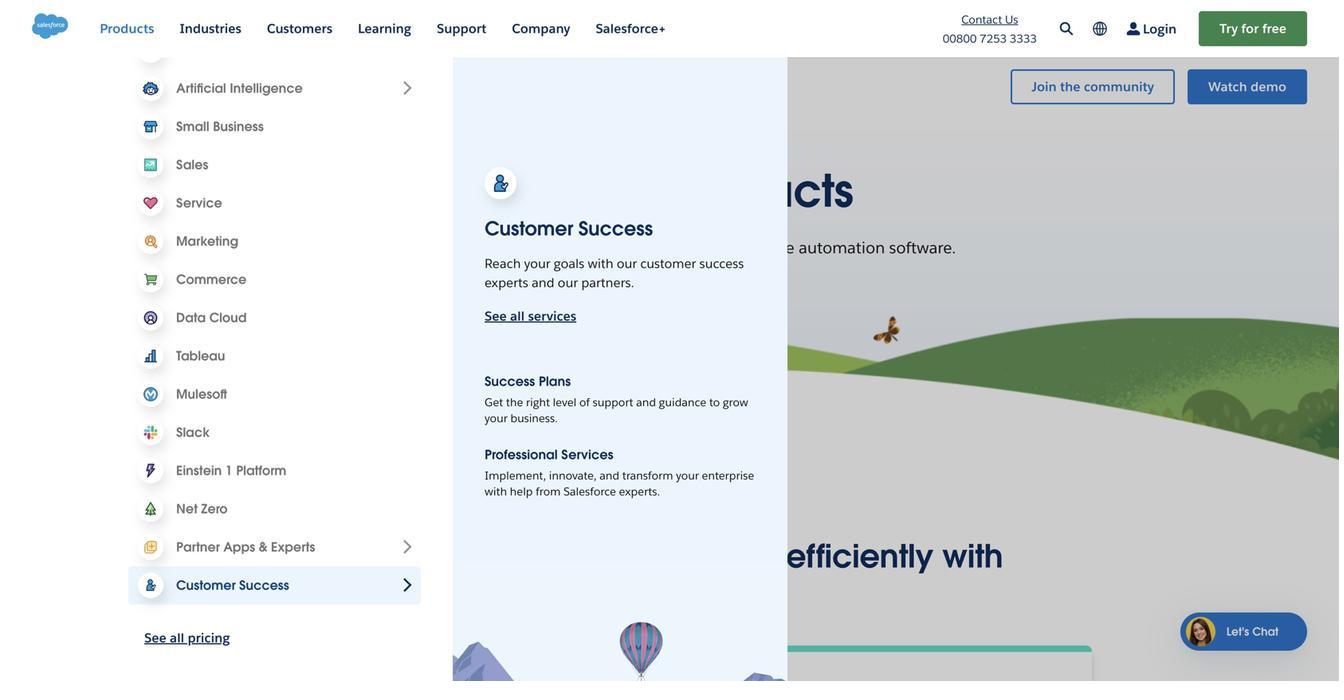 Task type: vqa. For each thing, say whether or not it's contained in the screenshot.
software.
yes



Task type: describe. For each thing, give the bounding box(es) containing it.
services
[[562, 447, 614, 463]]

and inside sell faster, smarter, and more efficiently with sales cloud.
[[629, 537, 690, 577]]

transform
[[622, 469, 673, 483]]

0 vertical spatial sales
[[551, 163, 661, 220]]

success
[[700, 256, 744, 272]]

the
[[506, 395, 523, 410]]

success plans link
[[485, 372, 571, 392]]

services
[[528, 308, 577, 325]]

contact
[[962, 12, 1003, 27]]

professional
[[485, 447, 558, 463]]

level
[[553, 395, 577, 410]]

1 vertical spatial our
[[558, 275, 578, 291]]

right
[[526, 395, 550, 410]]

force
[[758, 238, 795, 258]]

more
[[698, 537, 777, 577]]

sales
[[718, 238, 754, 258]]

us
[[1005, 12, 1019, 27]]

smarter,
[[497, 537, 621, 577]]

sales inside sell faster, smarter, and more efficiently with sales cloud.
[[576, 575, 655, 616]]

salesforce
[[564, 485, 616, 499]]

success inside success plans get the right level of support and guidance to grow your business.
[[485, 374, 535, 390]]

success plans get the right level of support and guidance to grow your business.
[[485, 374, 749, 426]]

your inside reach your goals with our customer success experts and our partners.
[[524, 256, 551, 272]]

7253
[[980, 31, 1007, 46]]

software.
[[889, 238, 956, 258]]

sell
[[336, 537, 388, 577]]

site tools navigation
[[914, 10, 1308, 48]]

0 vertical spatial success
[[579, 216, 653, 241]]

professional services link
[[485, 446, 614, 465]]

all sales products
[[486, 163, 853, 220]]

let's chat button
[[1181, 613, 1308, 651]]

efficiently
[[786, 537, 934, 577]]

enterprise
[[702, 469, 755, 483]]

drive efficient growth with fully customisable sales force automation software.
[[383, 238, 956, 258]]

all
[[486, 163, 539, 220]]

your inside success plans get the right level of support and guidance to grow your business.
[[485, 411, 508, 426]]

innovate,
[[549, 469, 597, 483]]

see all services link
[[485, 308, 577, 325]]

customer
[[485, 216, 573, 241]]

contact us link
[[962, 12, 1019, 27]]

faster,
[[397, 537, 489, 577]]

goals
[[554, 256, 585, 272]]

products
[[673, 163, 853, 220]]

contact us 00800 7253 3333
[[943, 12, 1037, 46]]

chat
[[1253, 625, 1279, 639]]



Task type: locate. For each thing, give the bounding box(es) containing it.
see
[[485, 308, 507, 325]]

cloud.
[[663, 575, 764, 616]]

our
[[617, 256, 637, 272], [558, 275, 578, 291]]

customer
[[641, 256, 696, 272]]

reach your goals with our customer success experts and our partners.
[[485, 256, 744, 291]]

1 vertical spatial sales
[[576, 575, 655, 616]]

and inside professional services implement, innovate, and transform your enterprise with help from salesforce experts.
[[600, 469, 620, 483]]

our down goals
[[558, 275, 578, 291]]

with inside sell faster, smarter, and more efficiently with sales cloud.
[[943, 537, 1003, 577]]

and right support
[[636, 395, 656, 410]]

professional services implement, innovate, and transform your enterprise with help from salesforce experts.
[[485, 447, 755, 499]]

your
[[524, 256, 551, 272], [485, 411, 508, 426], [676, 469, 699, 483]]

grow
[[723, 395, 749, 410]]

of
[[580, 395, 590, 410]]

reach
[[485, 256, 521, 272]]

to
[[710, 395, 720, 410]]

0 horizontal spatial our
[[558, 275, 578, 291]]

customisable
[[616, 238, 714, 258]]

1 vertical spatial success
[[485, 374, 535, 390]]

see all services
[[485, 308, 577, 325]]

1 horizontal spatial your
[[524, 256, 551, 272]]

implement,
[[485, 469, 546, 483]]

and
[[532, 275, 555, 291], [636, 395, 656, 410], [600, 469, 620, 483], [629, 537, 690, 577]]

from
[[536, 485, 561, 499]]

success
[[579, 216, 653, 241], [485, 374, 535, 390]]

success up reach your goals with our customer success experts and our partners.
[[579, 216, 653, 241]]

guidance
[[659, 395, 707, 410]]

salesforce context menu utility navigation
[[998, 68, 1308, 106]]

2 horizontal spatial your
[[676, 469, 699, 483]]

1 vertical spatial your
[[485, 411, 508, 426]]

1 horizontal spatial our
[[617, 256, 637, 272]]

drive
[[383, 238, 421, 258]]

let's chat
[[1227, 625, 1279, 639]]

support
[[593, 395, 633, 410]]

2 vertical spatial your
[[676, 469, 699, 483]]

success up the
[[485, 374, 535, 390]]

and down goals
[[532, 275, 555, 291]]

your left goals
[[524, 256, 551, 272]]

get
[[485, 395, 503, 410]]

with inside professional services implement, innovate, and transform your enterprise with help from salesforce experts.
[[485, 485, 507, 499]]

sales
[[551, 163, 661, 220], [576, 575, 655, 616]]

and down the experts.
[[629, 537, 690, 577]]

with inside reach your goals with our customer success experts and our partners.
[[588, 256, 614, 272]]

00800
[[943, 31, 977, 46]]

fully
[[581, 238, 612, 258]]

and inside success plans get the right level of support and guidance to grow your business.
[[636, 395, 656, 410]]

efficient
[[425, 238, 485, 258]]

automation
[[799, 238, 885, 258]]

customer success
[[485, 216, 653, 241]]

sell faster, smarter, and more efficiently with sales cloud.
[[336, 537, 1003, 616]]

with
[[545, 238, 577, 258], [588, 256, 614, 272], [485, 485, 507, 499], [943, 537, 1003, 577]]

business.
[[511, 411, 558, 426]]

all
[[510, 308, 525, 325]]

0 horizontal spatial your
[[485, 411, 508, 426]]

and inside reach your goals with our customer success experts and our partners.
[[532, 275, 555, 291]]

partners.
[[582, 275, 635, 291]]

help
[[510, 485, 533, 499]]

your right transform
[[676, 469, 699, 483]]

growth
[[489, 238, 541, 258]]

let's
[[1227, 625, 1250, 639]]

0 vertical spatial our
[[617, 256, 637, 272]]

0 vertical spatial your
[[524, 256, 551, 272]]

experts
[[485, 275, 529, 291]]

and up salesforce
[[600, 469, 620, 483]]

0 horizontal spatial success
[[485, 374, 535, 390]]

your down the get
[[485, 411, 508, 426]]

your inside professional services implement, innovate, and transform your enterprise with help from salesforce experts.
[[676, 469, 699, 483]]

plans
[[539, 374, 571, 390]]

3333
[[1010, 31, 1037, 46]]

experts.
[[619, 485, 660, 499]]

1 horizontal spatial success
[[579, 216, 653, 241]]

our up partners. on the top left of page
[[617, 256, 637, 272]]



